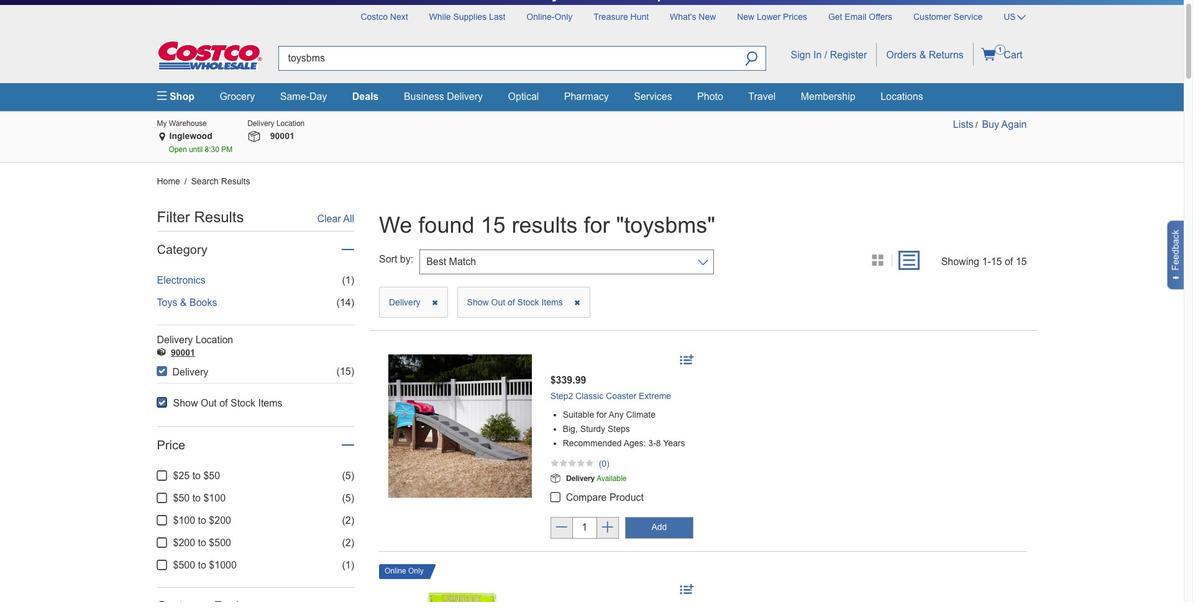 Task type: vqa. For each thing, say whether or not it's contained in the screenshot.
Recommended
yes



Task type: describe. For each thing, give the bounding box(es) containing it.
$50 to $100
[[173, 494, 226, 504]]

supplies
[[453, 12, 487, 22]]

delivery inside "button"
[[389, 298, 423, 308]]

by:
[[400, 254, 413, 265]]

while supplies last
[[429, 12, 506, 22]]

suitable for any climate big, sturdy steps recommended ages: 3-8 years
[[563, 410, 685, 449]]

costco delivery location image
[[157, 348, 166, 359]]

1 vertical spatial stock
[[231, 398, 255, 409]]

only for online only
[[408, 567, 424, 576]]

shop
[[167, 91, 195, 102]]

costco us homepage image
[[157, 40, 263, 71]]

2 horizontal spatial 15
[[1016, 257, 1027, 267]]

$25
[[173, 471, 190, 482]]

show out of stock items inside button
[[467, 298, 565, 308]]

last
[[489, 12, 506, 22]]

1 vertical spatial show
[[173, 398, 198, 409]]

hunt
[[631, 12, 649, 22]]

grid view image
[[872, 256, 883, 268]]

buy
[[982, 119, 999, 130]]

pharmacy link
[[564, 91, 609, 102]]

orders & returns link
[[877, 43, 973, 66]]

0 vertical spatial for
[[584, 212, 610, 238]]

& for toys
[[180, 298, 187, 309]]

0 horizontal spatial $200
[[173, 539, 195, 549]]

"toysbms"
[[616, 212, 715, 238]]

toys
[[157, 298, 177, 309]]

2 (1) from the top
[[342, 561, 354, 572]]

1 (1) from the top
[[342, 276, 354, 286]]

buy again link
[[982, 119, 1027, 130]]

15 for 1-
[[991, 257, 1002, 267]]

any
[[609, 410, 624, 420]]

inglewood open until 8:30 pm
[[169, 131, 233, 154]]

all
[[343, 214, 354, 224]]

to for $50
[[192, 494, 201, 504]]

step2 classic coaster extreme image
[[388, 355, 532, 498]]

main element
[[157, 83, 1027, 111]]

1-
[[982, 257, 991, 267]]

price
[[157, 439, 185, 452]]

0 vertical spatial of
[[1005, 257, 1013, 267]]

15 for found
[[481, 212, 506, 238]]

lower
[[757, 12, 781, 22]]

1 vertical spatial $500
[[173, 561, 195, 572]]

0 vertical spatial 90001
[[270, 131, 294, 141]]

warehouse
[[169, 119, 207, 128]]

inglewood button
[[167, 131, 212, 143]]

returns
[[929, 50, 964, 60]]

prices
[[783, 12, 807, 22]]

sign in / register
[[791, 50, 867, 60]]

treasure hunt link
[[584, 5, 658, 24]]

locations
[[881, 91, 923, 102]]

new inside "link"
[[699, 12, 716, 22]]

0 horizontal spatial of
[[220, 398, 228, 409]]

8
[[656, 439, 661, 449]]

8:30
[[205, 146, 219, 154]]

until
[[189, 146, 203, 154]]

clear all link
[[317, 212, 354, 227]]

list view image
[[903, 256, 915, 268]]

category
[[157, 243, 207, 257]]

sort
[[379, 254, 397, 265]]

sign
[[791, 50, 811, 60]]

delivery available
[[566, 474, 627, 484]]

email
[[845, 12, 867, 22]]

grocery
[[220, 91, 255, 102]]

home link
[[157, 176, 180, 186]]

$339.99
[[550, 375, 586, 386]]

electronics
[[157, 276, 206, 286]]

sign in / register link
[[782, 43, 877, 66]]

1 horizontal spatial $50
[[204, 471, 220, 482]]

photo
[[697, 91, 723, 102]]

0 horizontal spatial show out of stock items
[[173, 398, 283, 409]]

classic
[[576, 392, 604, 402]]

extreme
[[639, 392, 671, 402]]

coaster
[[606, 392, 637, 402]]

search image
[[745, 51, 758, 68]]

1 horizontal spatial 90001 button
[[261, 131, 301, 143]]

services
[[634, 91, 672, 102]]

what's new
[[670, 12, 716, 22]]

step2 classic coaster extreme link
[[550, 392, 671, 402]]

1 horizontal spatial $500
[[209, 539, 231, 549]]

register
[[830, 50, 867, 60]]

what's
[[670, 12, 696, 22]]

orders & returns
[[887, 50, 964, 60]]

$339.99 step2 classic coaster extreme
[[550, 375, 671, 402]]

get
[[828, 12, 843, 22]]

online only link
[[379, 565, 429, 580]]

treasure hunt
[[594, 12, 649, 22]]

online-only
[[527, 12, 573, 22]]

orders
[[887, 50, 917, 60]]

out inside button
[[491, 298, 505, 308]]

costco
[[361, 12, 388, 22]]

1 vertical spatial delivery location
[[157, 335, 233, 346]]

locations link
[[881, 91, 923, 102]]

deals
[[352, 91, 379, 102]]

clear all
[[317, 214, 354, 224]]

of inside button
[[508, 298, 515, 308]]

add
[[652, 523, 667, 533]]

open
[[169, 146, 187, 154]]

in
[[814, 50, 822, 60]]

to for $200
[[198, 539, 206, 549]]

deals link
[[352, 91, 379, 102]]

optical
[[508, 91, 539, 102]]

results
[[512, 212, 578, 238]]

$500 to $1000
[[173, 561, 237, 572]]

climate
[[626, 410, 656, 420]]

results for search results
[[221, 176, 250, 186]]

(2) for $500
[[342, 539, 354, 549]]

add button
[[625, 518, 694, 539]]

category button
[[157, 243, 207, 257]]



Task type: locate. For each thing, give the bounding box(es) containing it.
Quantity  text field
[[572, 518, 597, 539]]

1 horizontal spatial show
[[467, 298, 489, 308]]

1 vertical spatial 90001
[[171, 348, 195, 358]]

same-day
[[280, 91, 327, 102]]

to left the $1000
[[198, 561, 206, 572]]

(15)
[[337, 367, 354, 377]]

travel link
[[749, 91, 776, 102]]

costco next link
[[351, 5, 417, 24]]

1 vertical spatial $100
[[173, 516, 195, 527]]

2 vertical spatial of
[[220, 398, 228, 409]]

& right toys
[[180, 298, 187, 309]]

1 horizontal spatial 15
[[991, 257, 1002, 267]]

add to list  step2 classic coaster extreme image
[[680, 354, 694, 369]]

location down books
[[196, 335, 233, 346]]

Search text field
[[278, 46, 738, 71], [278, 46, 738, 71]]

decrease quantity image
[[556, 522, 567, 535]]

$500 up the $1000
[[209, 539, 231, 549]]

15 right the 1-
[[1016, 257, 1027, 267]]

1 vertical spatial (2)
[[342, 539, 354, 549]]

$200
[[209, 516, 231, 527], [173, 539, 195, 549]]

0 vertical spatial (2)
[[342, 516, 354, 527]]

0 vertical spatial location
[[277, 119, 305, 128]]

1 (2) from the top
[[342, 516, 354, 527]]

1 vertical spatial 90001 button
[[171, 347, 195, 359]]

1 vertical spatial for
[[597, 410, 607, 420]]

0 horizontal spatial items
[[258, 398, 283, 409]]

1 horizontal spatial $100
[[204, 494, 226, 504]]

compare product
[[566, 493, 644, 503]]

to for $25
[[192, 471, 201, 482]]

(0)
[[599, 459, 610, 469]]

1 horizontal spatial items
[[542, 298, 563, 308]]

90001 button right costco delivery location image
[[171, 347, 195, 359]]

show inside button
[[467, 298, 489, 308]]

new left the lower
[[737, 12, 755, 22]]

90001 button
[[261, 131, 301, 143], [171, 347, 195, 359]]

offers
[[869, 12, 893, 22]]

delivery location up costco delivery location image
[[157, 335, 233, 346]]

0 vertical spatial $100
[[204, 494, 226, 504]]

15
[[481, 212, 506, 238], [991, 257, 1002, 267], [1016, 257, 1027, 267]]

next
[[390, 12, 408, 22]]

$100 down $50 to $100
[[173, 516, 195, 527]]

optical link
[[508, 91, 539, 102]]

increase quantity image
[[602, 522, 613, 535]]

$100
[[204, 494, 226, 504], [173, 516, 195, 527]]

1 horizontal spatial &
[[920, 50, 926, 60]]

home
[[157, 176, 180, 186]]

pharmacy
[[564, 91, 609, 102]]

my warehouse
[[157, 119, 207, 128]]

filter
[[157, 209, 190, 225]]

(1) up (14)
[[342, 276, 354, 286]]

1 horizontal spatial $200
[[209, 516, 231, 527]]

2 new from the left
[[737, 12, 755, 22]]

0 horizontal spatial &
[[180, 298, 187, 309]]

toys & books
[[157, 298, 217, 309]]

only for online-only
[[555, 12, 573, 22]]

services link
[[634, 91, 672, 102]]

1 vertical spatial results
[[194, 209, 244, 225]]

online only
[[385, 567, 424, 576]]

business
[[404, 91, 444, 102]]

new
[[699, 12, 716, 22], [737, 12, 755, 22]]

2 (2) from the top
[[342, 539, 354, 549]]

to down $25 to $50
[[192, 494, 201, 504]]

delivery inside main element
[[447, 91, 483, 102]]

15 right found
[[481, 212, 506, 238]]

new right what's
[[699, 12, 716, 22]]

lists link
[[953, 119, 974, 130]]

0 vertical spatial 90001 button
[[261, 131, 301, 143]]

cart link
[[974, 43, 1027, 66]]

1 vertical spatial items
[[258, 398, 283, 409]]

only inside online only link
[[408, 567, 424, 576]]

0 horizontal spatial location
[[196, 335, 233, 346]]

clear
[[317, 214, 341, 224]]

only left treasure
[[555, 12, 573, 22]]

day
[[309, 91, 327, 102]]

1 horizontal spatial stock
[[517, 298, 539, 308]]

1 vertical spatial (1)
[[342, 561, 354, 572]]

1 vertical spatial of
[[508, 298, 515, 308]]

1 vertical spatial $50
[[173, 494, 190, 504]]

90001 down same-
[[270, 131, 294, 141]]

recommended
[[563, 439, 622, 449]]

items inside button
[[542, 298, 563, 308]]

(5) for $100
[[342, 494, 354, 504]]

0 vertical spatial $50
[[204, 471, 220, 482]]

1 horizontal spatial of
[[508, 298, 515, 308]]

1 horizontal spatial out
[[491, 298, 505, 308]]

$50
[[204, 471, 220, 482], [173, 494, 190, 504]]

& for orders
[[920, 50, 926, 60]]

2 (5) from the top
[[342, 494, 354, 504]]

0 vertical spatial show
[[467, 298, 489, 308]]

(5)
[[342, 471, 354, 482], [342, 494, 354, 504]]

1 vertical spatial location
[[196, 335, 233, 346]]

2 horizontal spatial of
[[1005, 257, 1013, 267]]

0 horizontal spatial delivery location
[[157, 335, 233, 346]]

results down search results
[[194, 209, 244, 225]]

again
[[1002, 119, 1027, 130]]

0 horizontal spatial show
[[173, 398, 198, 409]]

for right results
[[584, 212, 610, 238]]

1 vertical spatial only
[[408, 567, 424, 576]]

travel
[[749, 91, 776, 102]]

grocery link
[[220, 91, 255, 102]]

1 new from the left
[[699, 12, 716, 22]]

out
[[491, 298, 505, 308], [201, 398, 217, 409]]

inglewood
[[169, 131, 212, 141]]

pm
[[221, 146, 233, 154]]

(1) left online
[[342, 561, 354, 572]]

to for $100
[[198, 516, 206, 527]]

0 horizontal spatial 90001
[[171, 348, 195, 358]]

to for $500
[[198, 561, 206, 572]]

1 horizontal spatial show out of stock items
[[467, 298, 565, 308]]

(2)
[[342, 516, 354, 527], [342, 539, 354, 549]]

0 horizontal spatial stock
[[231, 398, 255, 409]]

shop link
[[157, 83, 206, 111]]

0 horizontal spatial 90001 button
[[171, 347, 195, 359]]

to right $25 on the left bottom
[[192, 471, 201, 482]]

$200 up $200 to $500
[[209, 516, 231, 527]]

1 (5) from the top
[[342, 471, 354, 482]]

books
[[190, 298, 217, 309]]

to down $100 to $200
[[198, 539, 206, 549]]

0 vertical spatial $200
[[209, 516, 231, 527]]

0 horizontal spatial only
[[408, 567, 424, 576]]

0 horizontal spatial $100
[[173, 516, 195, 527]]

90001 button down same-
[[261, 131, 301, 143]]

we
[[379, 212, 412, 238]]

membership
[[801, 91, 856, 102]]

wooden lemonade stand & accessories image
[[388, 585, 532, 603]]

customer
[[914, 12, 951, 22]]

$100 up $100 to $200
[[204, 494, 226, 504]]

$200 to $500
[[173, 539, 231, 549]]

to
[[192, 471, 201, 482], [192, 494, 201, 504], [198, 516, 206, 527], [198, 539, 206, 549], [198, 561, 206, 572]]

15 right showing
[[991, 257, 1002, 267]]

online
[[385, 567, 406, 576]]

items
[[542, 298, 563, 308], [258, 398, 283, 409]]

results right search on the top
[[221, 176, 250, 186]]

$200 down $100 to $200
[[173, 539, 195, 549]]

1 vertical spatial (5)
[[342, 494, 354, 504]]

0 horizontal spatial new
[[699, 12, 716, 22]]

/
[[825, 50, 827, 60]]

(5) for $50
[[342, 471, 354, 482]]

get email offers
[[828, 12, 893, 22]]

1 horizontal spatial location
[[277, 119, 305, 128]]

buy again
[[982, 119, 1027, 130]]

1 horizontal spatial 90001
[[270, 131, 294, 141]]

0 horizontal spatial $50
[[173, 494, 190, 504]]

1 horizontal spatial new
[[737, 12, 755, 22]]

for left any
[[597, 410, 607, 420]]

$500 down $200 to $500
[[173, 561, 195, 572]]

(2) for $200
[[342, 516, 354, 527]]

0 vertical spatial only
[[555, 12, 573, 22]]

suitable
[[563, 410, 594, 420]]

0 vertical spatial (5)
[[342, 471, 354, 482]]

90001 right costco delivery location image
[[171, 348, 195, 358]]

1 vertical spatial out
[[201, 398, 217, 409]]

$500
[[209, 539, 231, 549], [173, 561, 195, 572]]

0 vertical spatial items
[[542, 298, 563, 308]]

photo link
[[697, 91, 723, 102]]

delivery location down same-
[[248, 119, 305, 128]]

treasure
[[594, 12, 628, 22]]

& right orders
[[920, 50, 926, 60]]

3-
[[649, 439, 656, 449]]

to up $200 to $500
[[198, 516, 206, 527]]

showing 1-15 of 15
[[941, 257, 1027, 267]]

&
[[920, 50, 926, 60], [180, 298, 187, 309]]

$50 down $25 on the left bottom
[[173, 494, 190, 504]]

stock inside button
[[517, 298, 539, 308]]

0 vertical spatial show out of stock items
[[467, 298, 565, 308]]

show out of stock items
[[467, 298, 565, 308], [173, 398, 283, 409]]

sturdy
[[580, 425, 605, 434]]

1 vertical spatial &
[[180, 298, 187, 309]]

0 vertical spatial &
[[920, 50, 926, 60]]

showing
[[941, 257, 980, 267]]

location down same-
[[277, 119, 305, 128]]

business delivery link
[[404, 91, 483, 102]]

feedback
[[1170, 230, 1181, 271]]

while
[[429, 12, 451, 22]]

only right online
[[408, 567, 424, 576]]

0 vertical spatial delivery location
[[248, 119, 305, 128]]

for inside suitable for any climate big, sturdy steps recommended ages: 3-8 years
[[597, 410, 607, 420]]

1 vertical spatial show out of stock items
[[173, 398, 283, 409]]

0 vertical spatial (1)
[[342, 276, 354, 286]]

feedback link
[[1167, 221, 1189, 290]]

1 vertical spatial $200
[[173, 539, 195, 549]]

0 horizontal spatial 15
[[481, 212, 506, 238]]

results for filter results
[[194, 209, 244, 225]]

delivery
[[447, 91, 483, 102], [248, 119, 274, 128], [389, 298, 423, 308], [157, 335, 193, 346], [172, 367, 208, 378], [566, 474, 595, 484]]

membership link
[[801, 91, 856, 102]]

0 vertical spatial out
[[491, 298, 505, 308]]

big,
[[563, 425, 578, 434]]

0 vertical spatial results
[[221, 176, 250, 186]]

delivery button
[[379, 287, 448, 318]]

add to list  wooden lemonade stand & accessories image
[[680, 584, 694, 599]]

only inside online-only link
[[555, 12, 573, 22]]

$50 up $50 to $100
[[204, 471, 220, 482]]

1 horizontal spatial delivery location
[[248, 119, 305, 128]]

us
[[1004, 12, 1016, 22]]

0 horizontal spatial $500
[[173, 561, 195, 572]]

compare
[[566, 493, 607, 503]]

0 vertical spatial stock
[[517, 298, 539, 308]]

available
[[597, 475, 627, 484]]

0 vertical spatial $500
[[209, 539, 231, 549]]

new lower prices link
[[728, 5, 817, 24]]

1 horizontal spatial only
[[555, 12, 573, 22]]

0 horizontal spatial out
[[201, 398, 217, 409]]



